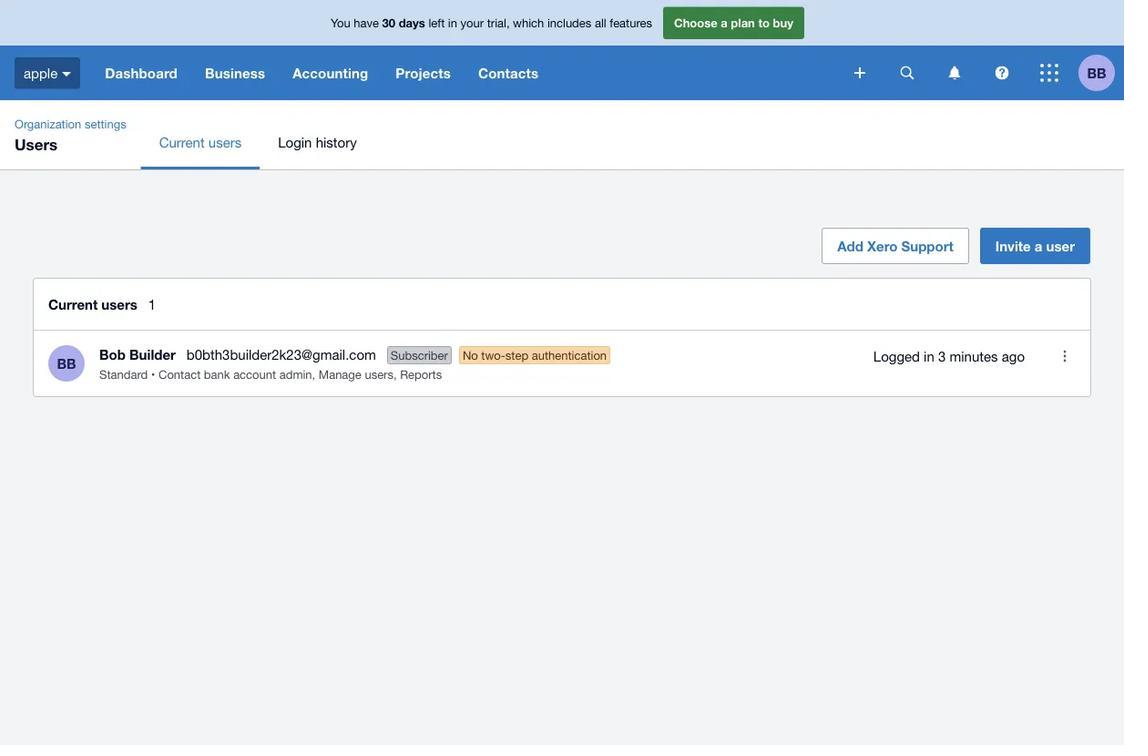 Task type: describe. For each thing, give the bounding box(es) containing it.
have
[[354, 16, 379, 30]]

subscriber
[[391, 348, 448, 362]]

support
[[902, 238, 954, 254]]

dashboard link
[[91, 46, 191, 100]]

a for invite
[[1035, 238, 1043, 254]]

2 horizontal spatial users
[[365, 367, 394, 381]]

settings
[[85, 117, 126, 131]]

which
[[513, 16, 544, 30]]

3
[[939, 348, 946, 364]]

logged
[[874, 348, 920, 364]]

bb inside 'popup button'
[[1088, 65, 1107, 81]]

•
[[151, 367, 155, 381]]

left
[[429, 16, 445, 30]]

reports
[[400, 367, 442, 381]]

features
[[610, 16, 652, 30]]

trial,
[[487, 16, 510, 30]]

contact
[[159, 367, 201, 381]]

your
[[461, 16, 484, 30]]

1 , from the left
[[312, 367, 315, 381]]

1
[[148, 296, 156, 312]]

apple button
[[0, 46, 91, 100]]

authentication
[[532, 348, 607, 362]]

30
[[382, 16, 396, 30]]

navigation inside banner
[[91, 46, 842, 100]]

current users link
[[141, 115, 260, 169]]

add
[[838, 238, 864, 254]]

admin
[[279, 367, 312, 381]]

invite a user button
[[980, 228, 1091, 264]]

you
[[331, 16, 351, 30]]

business
[[205, 65, 265, 81]]

account
[[233, 367, 276, 381]]

organization settings users
[[15, 117, 126, 153]]

organization settings link
[[7, 115, 134, 133]]

bb button
[[1079, 46, 1124, 100]]

bob builder
[[99, 346, 176, 363]]

svg image
[[901, 66, 914, 80]]

login history
[[278, 134, 357, 150]]

invite
[[996, 238, 1031, 254]]

standard
[[99, 367, 148, 381]]

menu containing current users
[[141, 115, 1124, 169]]

ago
[[1002, 348, 1025, 364]]

xero
[[868, 238, 898, 254]]

history
[[316, 134, 357, 150]]

buy
[[773, 16, 794, 30]]

login history link
[[260, 115, 375, 169]]



Task type: locate. For each thing, give the bounding box(es) containing it.
a left plan at the right top
[[721, 16, 728, 30]]

a left user
[[1035, 238, 1043, 254]]

current down dashboard
[[159, 134, 205, 150]]

0 horizontal spatial users
[[101, 296, 137, 313]]

in left 3
[[924, 348, 935, 364]]

no two-step authentication
[[463, 348, 607, 362]]

dashboard
[[105, 65, 178, 81]]

0 vertical spatial in
[[448, 16, 457, 30]]

users right manage
[[365, 367, 394, 381]]

current users up bob
[[48, 296, 137, 313]]

navigation
[[91, 46, 842, 100]]

accounting button
[[279, 46, 382, 100]]

accounting
[[293, 65, 368, 81]]

days
[[399, 16, 425, 30]]

choose
[[674, 16, 718, 30]]

1 vertical spatial bb
[[57, 355, 76, 372]]

0 horizontal spatial current users
[[48, 296, 137, 313]]

1 horizontal spatial ,
[[394, 367, 397, 381]]

0 vertical spatial users
[[209, 134, 242, 150]]

you have 30 days left in your trial, which includes all features
[[331, 16, 652, 30]]

0 horizontal spatial a
[[721, 16, 728, 30]]

plan
[[731, 16, 755, 30]]

1 vertical spatial current
[[48, 296, 98, 313]]

,
[[312, 367, 315, 381], [394, 367, 397, 381]]

login
[[278, 134, 312, 150]]

0 vertical spatial bb
[[1088, 65, 1107, 81]]

in inside banner
[[448, 16, 457, 30]]

current inside current users link
[[159, 134, 205, 150]]

users left 1
[[101, 296, 137, 313]]

add xero support
[[838, 238, 954, 254]]

no
[[463, 348, 478, 362]]

builder
[[129, 346, 176, 363]]

1 horizontal spatial current users
[[159, 134, 242, 150]]

1 horizontal spatial a
[[1035, 238, 1043, 254]]

current
[[159, 134, 205, 150], [48, 296, 98, 313]]

1 horizontal spatial users
[[209, 134, 242, 150]]

step
[[506, 348, 529, 362]]

2 , from the left
[[394, 367, 397, 381]]

standard • contact bank account admin , manage users , reports
[[99, 367, 442, 381]]

more options image
[[1047, 338, 1083, 375]]

contacts button
[[465, 46, 552, 100]]

1 vertical spatial a
[[1035, 238, 1043, 254]]

1 horizontal spatial current
[[159, 134, 205, 150]]

navigation containing dashboard
[[91, 46, 842, 100]]

choose a plan to buy
[[674, 16, 794, 30]]

1 vertical spatial in
[[924, 348, 935, 364]]

current users inside menu
[[159, 134, 242, 150]]

0 vertical spatial current users
[[159, 134, 242, 150]]

b0bth3builder2k23@gmail.com
[[187, 346, 376, 362]]

organization
[[15, 117, 81, 131]]

manage
[[319, 367, 362, 381]]

to
[[759, 16, 770, 30]]

add xero support button
[[822, 228, 969, 264]]

svg image inside apple popup button
[[62, 72, 71, 76]]

business button
[[191, 46, 279, 100]]

0 horizontal spatial bb
[[57, 355, 76, 372]]

0 horizontal spatial current
[[48, 296, 98, 313]]

invite a user
[[996, 238, 1075, 254]]

all
[[595, 16, 607, 30]]

logged in 3 minutes ago
[[874, 348, 1025, 364]]

1 horizontal spatial bb
[[1088, 65, 1107, 81]]

users inside menu
[[209, 134, 242, 150]]

users
[[209, 134, 242, 150], [101, 296, 137, 313], [365, 367, 394, 381]]

users down business dropdown button
[[209, 134, 242, 150]]

minutes
[[950, 348, 998, 364]]

0 vertical spatial a
[[721, 16, 728, 30]]

menu
[[141, 115, 1124, 169]]

in
[[448, 16, 457, 30], [924, 348, 935, 364]]

, left reports
[[394, 367, 397, 381]]

bob
[[99, 346, 126, 363]]

contacts
[[478, 65, 539, 81]]

user
[[1047, 238, 1075, 254]]

users
[[15, 135, 58, 153]]

current users
[[159, 134, 242, 150], [48, 296, 137, 313]]

apple
[[24, 65, 58, 81]]

current users down 'business'
[[159, 134, 242, 150]]

2 vertical spatial users
[[365, 367, 394, 381]]

in right left
[[448, 16, 457, 30]]

current left 1
[[48, 296, 98, 313]]

a
[[721, 16, 728, 30], [1035, 238, 1043, 254]]

banner containing dashboard
[[0, 0, 1124, 100]]

svg image
[[1041, 64, 1059, 82], [949, 66, 961, 80], [996, 66, 1009, 80], [855, 67, 866, 78], [62, 72, 71, 76]]

0 horizontal spatial in
[[448, 16, 457, 30]]

projects button
[[382, 46, 465, 100]]

two-
[[481, 348, 506, 362]]

1 horizontal spatial in
[[924, 348, 935, 364]]

1 vertical spatial users
[[101, 296, 137, 313]]

a inside banner
[[721, 16, 728, 30]]

includes
[[548, 16, 592, 30]]

0 horizontal spatial ,
[[312, 367, 315, 381]]

, left manage
[[312, 367, 315, 381]]

a for choose
[[721, 16, 728, 30]]

banner
[[0, 0, 1124, 100]]

bank
[[204, 367, 230, 381]]

projects
[[396, 65, 451, 81]]

bb
[[1088, 65, 1107, 81], [57, 355, 76, 372]]

1 vertical spatial current users
[[48, 296, 137, 313]]

a inside button
[[1035, 238, 1043, 254]]

0 vertical spatial current
[[159, 134, 205, 150]]



Task type: vqa. For each thing, say whether or not it's contained in the screenshot.
the topmost coding)
no



